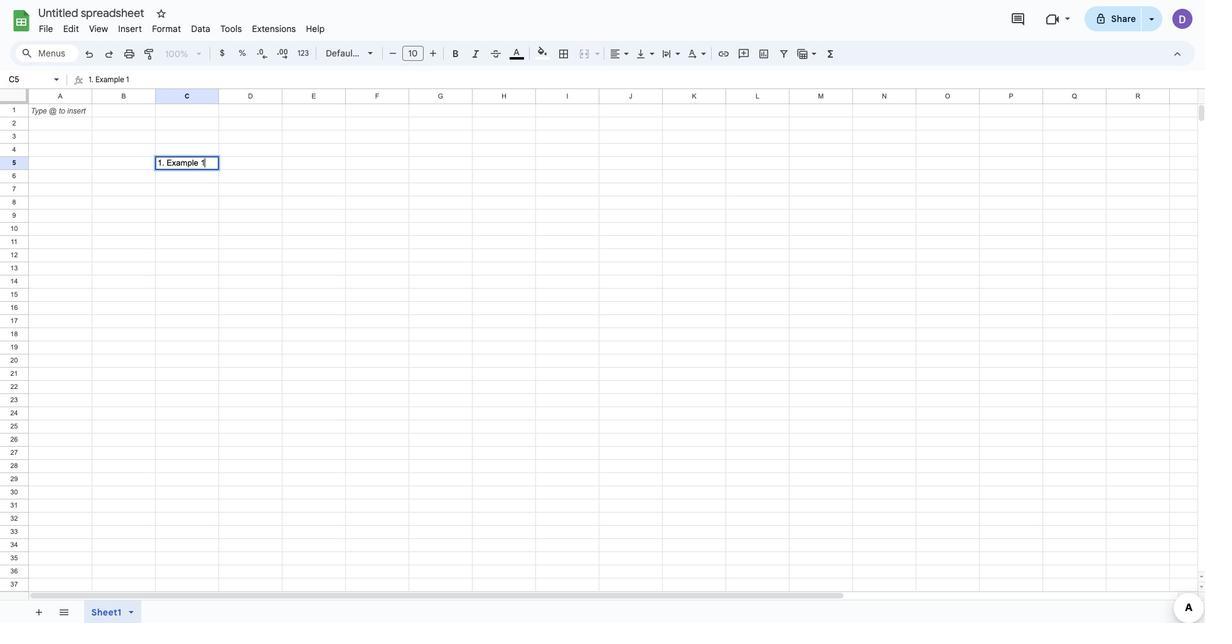 Task type: vqa. For each thing, say whether or not it's contained in the screenshot.
C5 field's 1.
yes



Task type: locate. For each thing, give the bounding box(es) containing it.
0 vertical spatial 1
[[126, 75, 129, 84]]

0 horizontal spatial example
[[95, 75, 124, 84]]

0 vertical spatial 1. example 1
[[89, 75, 129, 84]]

1.
[[89, 75, 94, 84], [158, 158, 164, 168]]

1 horizontal spatial toolbar
[[154, 601, 157, 624]]

text wrapping image
[[660, 45, 675, 62]]

application
[[0, 0, 1206, 624]]

123
[[298, 48, 309, 58]]

help
[[306, 23, 325, 35]]

text color image
[[510, 45, 524, 60]]

toolbar
[[26, 601, 79, 624], [154, 601, 157, 624]]

data
[[191, 23, 211, 35]]

1. example 1 for 1. example 1 'text box'
[[89, 75, 129, 84]]

default (arial)
[[326, 48, 384, 59]]

1. example 1 inside 'text box'
[[89, 75, 129, 84]]

example
[[95, 75, 124, 84], [167, 158, 198, 168]]

1 vertical spatial 1.
[[158, 158, 164, 168]]

sheet1 toolbar
[[80, 601, 152, 624]]

1 horizontal spatial 1.
[[158, 158, 164, 168]]

font list. default (arial) selected. option
[[326, 45, 384, 62]]

1 vertical spatial 1. example 1
[[158, 158, 205, 168]]

1. inside 'text box'
[[89, 75, 94, 84]]

1 inside 'text box'
[[126, 75, 129, 84]]

Rename text field
[[34, 5, 151, 20]]

insert
[[118, 23, 142, 35]]

1. for 1. example 1 'text box'
[[89, 75, 94, 84]]

default
[[326, 48, 356, 59]]

1 horizontal spatial 1
[[201, 158, 205, 168]]

example inside 'text box'
[[95, 75, 124, 84]]

Star checkbox
[[129, 0, 181, 46]]

functions image
[[824, 45, 838, 62]]

vertical align image
[[634, 45, 649, 62]]

1. example 1
[[89, 75, 129, 84], [158, 158, 205, 168]]

Zoom field
[[160, 45, 207, 63]]

fill color image
[[535, 45, 550, 60]]

sheet1
[[91, 607, 122, 619]]

0 vertical spatial example
[[95, 75, 124, 84]]

$
[[220, 48, 225, 58]]

borders image
[[557, 45, 571, 62]]

1 horizontal spatial example
[[167, 158, 198, 168]]

application containing share
[[0, 0, 1206, 624]]

extensions menu item
[[247, 21, 301, 36]]

C5 field
[[158, 158, 217, 168]]

0 horizontal spatial toolbar
[[26, 601, 79, 624]]

toolbar right sheet1 toolbar
[[154, 601, 157, 624]]

1 horizontal spatial 1. example 1
[[158, 158, 205, 168]]

0 horizontal spatial 1. example 1
[[89, 75, 129, 84]]

menu bar containing file
[[34, 16, 330, 37]]

none text field inside name box (⌘ + j) element
[[5, 73, 52, 85]]

1
[[126, 75, 129, 84], [201, 158, 205, 168]]

tools
[[221, 23, 242, 35]]

0 vertical spatial 1.
[[89, 75, 94, 84]]

toolbar left sheet1
[[26, 601, 79, 624]]

None text field
[[5, 73, 52, 85]]

menu bar banner
[[0, 0, 1206, 624]]

share
[[1112, 13, 1137, 24]]

1. for 1. example 1 field
[[158, 158, 164, 168]]

help menu item
[[301, 21, 330, 36]]

0 horizontal spatial 1.
[[89, 75, 94, 84]]

0 horizontal spatial 1
[[126, 75, 129, 84]]

quick sharing actions image
[[1150, 18, 1155, 38]]

1 vertical spatial example
[[167, 158, 198, 168]]

menu bar
[[34, 16, 330, 37]]

1 vertical spatial 1
[[201, 158, 205, 168]]



Task type: describe. For each thing, give the bounding box(es) containing it.
Menus field
[[16, 45, 79, 62]]

1 for 1. example 1 field
[[201, 158, 205, 168]]

123 button
[[293, 44, 313, 63]]

2 toolbar from the left
[[154, 601, 157, 624]]

tools menu item
[[216, 21, 247, 36]]

extensions
[[252, 23, 296, 35]]

text rotation image
[[686, 45, 700, 62]]

all sheets image
[[53, 602, 73, 622]]

Zoom text field
[[162, 45, 192, 63]]

file
[[39, 23, 53, 35]]

sheet1 button
[[84, 601, 141, 624]]

main toolbar
[[78, 44, 842, 65]]

format
[[152, 23, 181, 35]]

%
[[239, 48, 246, 58]]

edit menu item
[[58, 21, 84, 36]]

$ button
[[213, 44, 232, 63]]

share button
[[1085, 6, 1142, 31]]

data menu item
[[186, 21, 216, 36]]

example for 1. example 1 field
[[167, 158, 198, 168]]

% button
[[233, 44, 252, 63]]

format menu item
[[147, 21, 186, 36]]

edit
[[63, 23, 79, 35]]

example for 1. example 1 'text box'
[[95, 75, 124, 84]]

name box (⌘ + j) element
[[4, 72, 63, 87]]

1 toolbar from the left
[[26, 601, 79, 624]]

Font size text field
[[403, 46, 423, 61]]

view menu item
[[84, 21, 113, 36]]

view
[[89, 23, 108, 35]]

Font size field
[[403, 46, 429, 62]]

insert menu item
[[113, 21, 147, 36]]

1 for 1. example 1 'text box'
[[126, 75, 129, 84]]

(arial)
[[359, 48, 384, 59]]

1. Example 1 text field
[[89, 72, 1206, 89]]

1. example 1 for 1. example 1 field
[[158, 158, 205, 168]]

file menu item
[[34, 21, 58, 36]]

menu bar inside menu bar banner
[[34, 16, 330, 37]]



